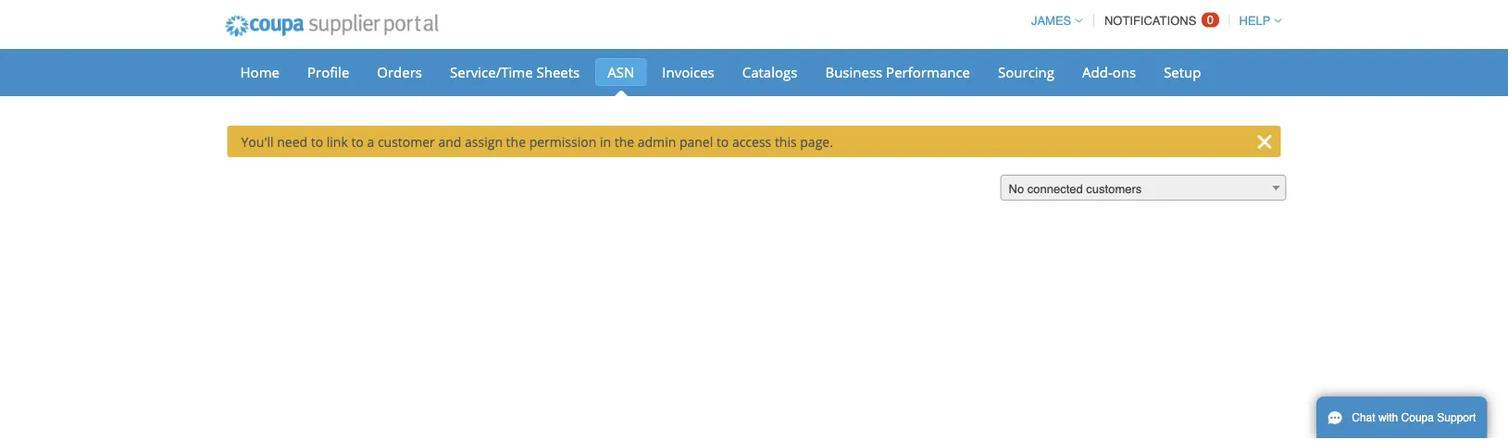 Task type: vqa. For each thing, say whether or not it's contained in the screenshot.
support
yes



Task type: locate. For each thing, give the bounding box(es) containing it.
business
[[825, 62, 882, 81]]

assign
[[465, 133, 503, 150]]

panel
[[679, 133, 713, 150]]

the right assign
[[506, 133, 526, 150]]

the
[[506, 133, 526, 150], [614, 133, 634, 150]]

2 the from the left
[[614, 133, 634, 150]]

need
[[277, 133, 307, 150]]

customer
[[378, 133, 435, 150]]

2 horizontal spatial to
[[716, 133, 729, 150]]

with
[[1378, 412, 1398, 425]]

3 to from the left
[[716, 133, 729, 150]]

to right panel
[[716, 133, 729, 150]]

chat with coupa support
[[1352, 412, 1476, 425]]

1 horizontal spatial the
[[614, 133, 634, 150]]

1 the from the left
[[506, 133, 526, 150]]

to left link
[[311, 133, 323, 150]]

add-
[[1082, 62, 1113, 81]]

1 horizontal spatial to
[[351, 133, 364, 150]]

asn
[[608, 62, 634, 81]]

0 horizontal spatial to
[[311, 133, 323, 150]]

chat
[[1352, 412, 1375, 425]]

to left a
[[351, 133, 364, 150]]

catalogs
[[742, 62, 797, 81]]

the right in
[[614, 133, 634, 150]]

0 horizontal spatial the
[[506, 133, 526, 150]]

link
[[327, 133, 348, 150]]

orders
[[377, 62, 422, 81]]

page.
[[800, 133, 833, 150]]

home
[[240, 62, 280, 81]]

setup link
[[1152, 58, 1213, 86]]

sheets
[[536, 62, 580, 81]]

chat with coupa support button
[[1316, 397, 1487, 440]]

to
[[311, 133, 323, 150], [351, 133, 364, 150], [716, 133, 729, 150]]



Task type: describe. For each thing, give the bounding box(es) containing it.
invoices link
[[650, 58, 726, 86]]

permission
[[529, 133, 596, 150]]

profile
[[307, 62, 349, 81]]

catalogs link
[[730, 58, 810, 86]]

add-ons link
[[1070, 58, 1148, 86]]

and
[[438, 133, 461, 150]]

admin
[[638, 133, 676, 150]]

this
[[775, 133, 797, 150]]

sourcing
[[998, 62, 1054, 81]]

a
[[367, 133, 374, 150]]

performance
[[886, 62, 970, 81]]

in
[[600, 133, 611, 150]]

business performance link
[[813, 58, 982, 86]]

you'll need to link to a customer and assign the permission in the admin panel to access this page.
[[241, 133, 833, 150]]

coupa
[[1401, 412, 1434, 425]]

sourcing link
[[986, 58, 1066, 86]]

profile link
[[295, 58, 361, 86]]

invoices
[[662, 62, 714, 81]]

add-ons
[[1082, 62, 1136, 81]]

2 to from the left
[[351, 133, 364, 150]]

service/time
[[450, 62, 533, 81]]

setup
[[1164, 62, 1201, 81]]

service/time sheets link
[[438, 58, 592, 86]]

you'll
[[241, 133, 274, 150]]

1 to from the left
[[311, 133, 323, 150]]

business performance
[[825, 62, 970, 81]]

coupa supplier portal image
[[212, 3, 451, 49]]

service/time sheets
[[450, 62, 580, 81]]

support
[[1437, 412, 1476, 425]]

home link
[[228, 58, 292, 86]]

orders link
[[365, 58, 434, 86]]

ons
[[1113, 62, 1136, 81]]

access
[[732, 133, 771, 150]]

asn link
[[595, 58, 646, 86]]



